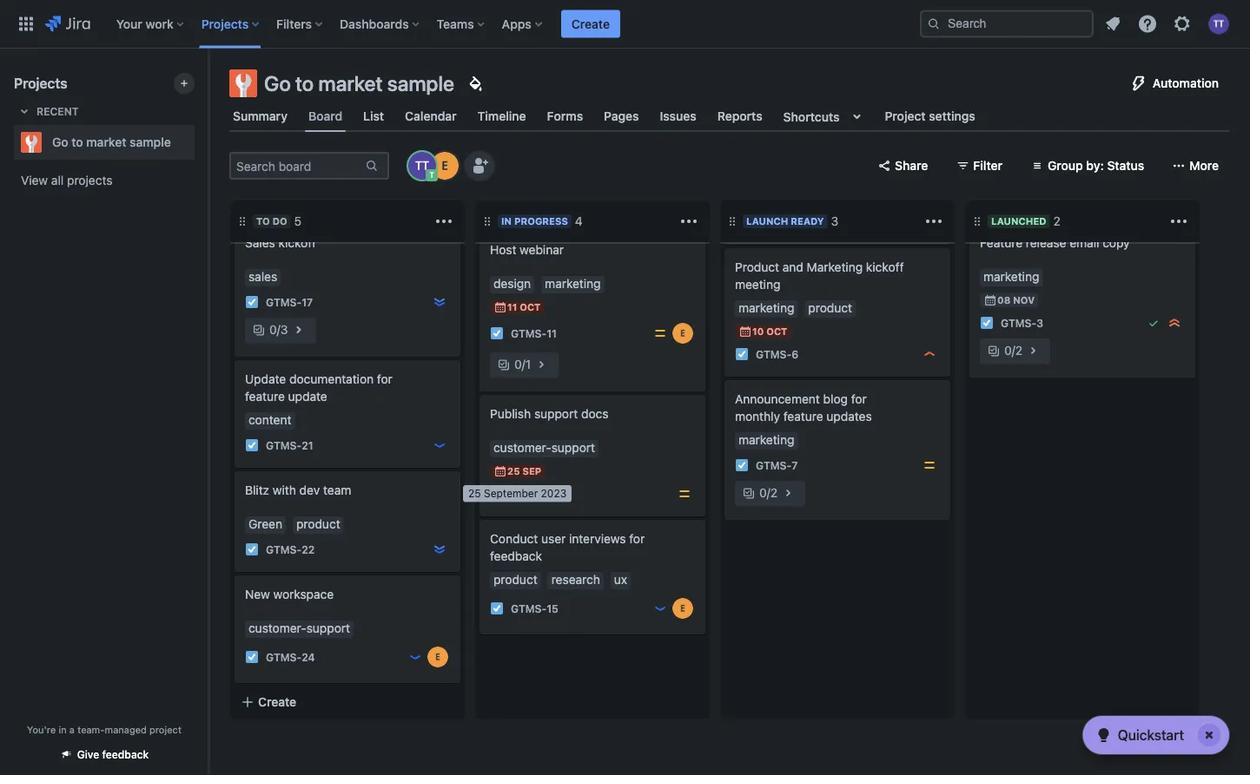 Task type: describe. For each thing, give the bounding box(es) containing it.
task image for gtms-22
[[245, 543, 259, 557]]

do
[[273, 216, 287, 227]]

automation image
[[1128, 73, 1149, 94]]

marketing
[[807, 260, 863, 275]]

new workspace
[[245, 588, 334, 602]]

gtms-22 link
[[266, 543, 315, 557]]

your
[[116, 17, 142, 31]]

0 horizontal spatial create button
[[230, 687, 465, 719]]

gtms-7 link
[[756, 458, 798, 473]]

gtms-11
[[511, 328, 557, 340]]

apps button
[[497, 10, 549, 38]]

collapse recent projects image
[[14, 101, 35, 122]]

25 sep
[[507, 466, 542, 477]]

2 horizontal spatial low image
[[653, 602, 667, 616]]

check image
[[1094, 726, 1114, 746]]

medium image for gtms-12
[[678, 487, 692, 501]]

dev
[[299, 484, 320, 498]]

gtms-3
[[1001, 317, 1044, 329]]

team
[[323, 484, 351, 498]]

/ down gtms-17 link
[[277, 323, 280, 337]]

new
[[245, 588, 270, 602]]

11 october 2023 image
[[494, 301, 507, 315]]

sample inside 'link'
[[130, 135, 171, 149]]

1 vertical spatial 1
[[525, 358, 531, 372]]

gtms-15
[[511, 603, 559, 615]]

gtms- for 1
[[1001, 192, 1037, 204]]

1 horizontal spatial 0 / 2
[[1004, 344, 1023, 358]]

launched 2
[[991, 214, 1061, 229]]

3 inside gtms-3 link
[[1037, 317, 1044, 329]]

sidebar navigation image
[[189, 70, 228, 104]]

highest image
[[1168, 316, 1182, 330]]

summary link
[[229, 101, 291, 132]]

/ down gtms-11 link
[[522, 358, 525, 372]]

25 september 2023 tooltip
[[463, 486, 572, 503]]

gtms-6
[[756, 348, 799, 361]]

launched
[[991, 216, 1047, 227]]

gtms-22
[[266, 544, 315, 556]]

gtms-21 link
[[266, 438, 313, 453]]

2 done image from the top
[[1147, 316, 1161, 330]]

blitz
[[245, 484, 269, 498]]

documentation
[[289, 372, 374, 387]]

25 for 25 september 2023
[[468, 488, 481, 500]]

forms
[[547, 109, 583, 123]]

publish support docs
[[490, 407, 609, 421]]

monthly
[[735, 410, 780, 424]]

group by: status
[[1048, 159, 1144, 173]]

view
[[21, 173, 48, 188]]

project settings
[[885, 109, 976, 123]]

notifications image
[[1103, 13, 1123, 34]]

nov
[[1013, 295, 1035, 306]]

calendar
[[405, 109, 457, 123]]

dashboards
[[340, 17, 409, 31]]

release
[[1026, 236, 1067, 250]]

2 down gtms-3 link
[[1016, 344, 1023, 358]]

0 / 3
[[269, 323, 288, 337]]

6
[[792, 348, 799, 361]]

for for announcement blog for monthly feature updates
[[851, 392, 867, 407]]

low image for gtms-16
[[408, 188, 422, 202]]

with
[[273, 484, 296, 498]]

eloisefrancis23 image for gtms-10
[[672, 191, 693, 212]]

1 horizontal spatial go
[[264, 71, 291, 96]]

0 vertical spatial kickoff
[[279, 236, 316, 250]]

0 vertical spatial to
[[295, 71, 314, 96]]

25 september 2023
[[468, 488, 567, 500]]

summary
[[233, 109, 288, 123]]

3 for launch ready 3
[[831, 214, 839, 229]]

to inside 'link'
[[72, 135, 83, 149]]

task image for gtms-3
[[980, 316, 994, 330]]

task image for gtms-16
[[245, 188, 259, 202]]

teams button
[[432, 10, 491, 38]]

gtms-11 link
[[511, 326, 557, 341]]

conduct
[[490, 532, 538, 547]]

task image for gtms-1
[[980, 191, 994, 205]]

more button
[[1162, 152, 1229, 180]]

2 done image from the top
[[1147, 316, 1161, 330]]

feedback inside conduct user interviews for feedback
[[490, 550, 542, 564]]

3 column actions menu image from the left
[[1169, 211, 1189, 232]]

filters button
[[271, 10, 329, 38]]

gtms-10 link
[[511, 194, 559, 209]]

timeline link
[[474, 101, 530, 132]]

status
[[1107, 159, 1144, 173]]

ready
[[791, 216, 824, 227]]

product
[[735, 260, 779, 275]]

gtms- for 21
[[266, 440, 302, 452]]

appswitcher icon image
[[16, 13, 36, 34]]

medium image for gtms-7
[[923, 459, 937, 473]]

blog
[[823, 392, 848, 407]]

gtms- for 12
[[511, 488, 547, 500]]

to
[[256, 216, 270, 227]]

0 horizontal spatial 10
[[547, 195, 559, 208]]

set background color image
[[465, 73, 486, 94]]

terry turtle image
[[918, 209, 938, 229]]

10 october 2023 image
[[739, 325, 752, 339]]

24
[[302, 652, 315, 664]]

column actions menu image
[[924, 211, 944, 232]]

product and marketing kickoff meeting
[[735, 260, 904, 292]]

give feedback
[[77, 749, 149, 762]]

shortcuts button
[[780, 101, 871, 132]]

quickstart
[[1118, 728, 1184, 744]]

support
[[534, 407, 578, 421]]

0 / 1
[[514, 358, 531, 372]]

gtms- for 6
[[756, 348, 792, 361]]

gtms-1
[[1001, 192, 1042, 204]]

eloisefrancis23 image
[[672, 323, 693, 344]]

dismiss quickstart image
[[1196, 722, 1223, 750]]

in
[[501, 216, 512, 227]]

gtms- for 7
[[756, 460, 792, 472]]

task image for gtms-17
[[245, 295, 259, 309]]

search image
[[927, 17, 941, 31]]

/ down the gtms-7 link on the right of the page
[[767, 486, 770, 500]]

and
[[783, 260, 804, 275]]

pages link
[[601, 101, 643, 132]]

interviews
[[569, 532, 626, 547]]

eloisefrancis23 image for gtms-15
[[672, 599, 693, 619]]

settings image
[[1172, 13, 1193, 34]]

2 inside gtms-2 link
[[792, 213, 798, 225]]

project
[[885, 109, 926, 123]]

issues
[[660, 109, 697, 123]]

12
[[547, 488, 558, 500]]

medium image for gtms-10
[[653, 195, 667, 209]]

project
[[149, 725, 182, 736]]

gtms-10
[[511, 195, 559, 208]]

gtms- for 10
[[511, 195, 547, 208]]

your work
[[116, 17, 174, 31]]

quickstart button
[[1083, 717, 1229, 755]]

7
[[792, 460, 798, 472]]

issues link
[[656, 101, 700, 132]]

task image down 10 october 2023 icon
[[735, 348, 749, 361]]



Task type: locate. For each thing, give the bounding box(es) containing it.
banner containing your work
[[0, 0, 1250, 49]]

08 nov
[[997, 295, 1035, 306]]

11 october 2023 image
[[494, 301, 507, 315]]

1 vertical spatial medium image
[[678, 487, 692, 501]]

a
[[69, 725, 75, 736]]

in
[[59, 725, 67, 736]]

high image
[[1168, 191, 1182, 205], [923, 348, 937, 361]]

0 / 2 down the gtms-7 link on the right of the page
[[759, 486, 778, 500]]

column actions menu image down more button
[[1169, 211, 1189, 232]]

oct up gtms-11 at the top
[[520, 302, 541, 313]]

0 vertical spatial for
[[377, 372, 393, 387]]

eloisefrancis23 image
[[431, 152, 459, 180], [672, 191, 693, 212], [672, 599, 693, 619], [427, 647, 448, 668]]

1 horizontal spatial 1
[[1037, 192, 1042, 204]]

projects
[[201, 17, 249, 31], [14, 75, 67, 92]]

kickoff down 5
[[279, 236, 316, 250]]

sales kickoff
[[245, 236, 316, 250]]

0 vertical spatial feedback
[[490, 550, 542, 564]]

group
[[1048, 159, 1083, 173]]

0 horizontal spatial projects
[[14, 75, 67, 92]]

gtms-17 link
[[266, 295, 313, 310]]

low image for gtms-21
[[433, 439, 447, 453]]

0 horizontal spatial 3
[[280, 323, 288, 337]]

25 left september
[[468, 488, 481, 500]]

2023
[[541, 488, 567, 500]]

gtms-3 link
[[1001, 316, 1044, 331]]

create button inside primary element
[[561, 10, 620, 38]]

sample
[[387, 71, 454, 96], [130, 135, 171, 149]]

25 inside tooltip
[[468, 488, 481, 500]]

go to market sample inside go to market sample 'link'
[[52, 135, 171, 149]]

go to market sample link
[[14, 125, 188, 160]]

1 up launched 2
[[1037, 192, 1042, 204]]

0
[[269, 323, 277, 337], [1004, 344, 1012, 358], [514, 358, 522, 372], [759, 486, 767, 500]]

go to market sample
[[264, 71, 454, 96], [52, 135, 171, 149]]

add to starred image
[[189, 132, 210, 153]]

0 vertical spatial 1
[[1037, 192, 1042, 204]]

create button right apps dropdown button
[[561, 10, 620, 38]]

1 vertical spatial create
[[258, 696, 296, 710]]

create button
[[561, 10, 620, 38], [230, 687, 465, 719]]

feedback inside button
[[102, 749, 149, 762]]

0 horizontal spatial market
[[86, 135, 126, 149]]

go to market sample up list
[[264, 71, 454, 96]]

gtms- for 22
[[266, 544, 302, 556]]

task image for conduct user interviews for feedback
[[490, 602, 504, 616]]

all
[[51, 173, 64, 188]]

publish
[[490, 407, 531, 421]]

gtms-24 link
[[266, 650, 315, 665]]

automation
[[1153, 76, 1219, 90]]

go up summary
[[264, 71, 291, 96]]

1 vertical spatial feedback
[[102, 749, 149, 762]]

10 up in progress 4
[[547, 195, 559, 208]]

banner
[[0, 0, 1250, 49]]

0 horizontal spatial high image
[[923, 348, 937, 361]]

gtms-15 link
[[511, 602, 559, 617]]

1 vertical spatial to
[[72, 135, 83, 149]]

0 vertical spatial high image
[[1168, 191, 1182, 205]]

filter
[[973, 159, 1003, 173]]

feature
[[245, 390, 285, 404], [784, 410, 823, 424]]

list
[[363, 109, 384, 123]]

create down gtms-24 link
[[258, 696, 296, 710]]

1 vertical spatial 25
[[468, 488, 481, 500]]

0 vertical spatial oct
[[520, 302, 541, 313]]

0 down the gtms-7 link on the right of the page
[[759, 486, 767, 500]]

create right apps dropdown button
[[572, 17, 610, 31]]

0 vertical spatial projects
[[201, 17, 249, 31]]

0 vertical spatial market
[[318, 71, 383, 96]]

share button
[[867, 152, 939, 180]]

market inside 'link'
[[86, 135, 126, 149]]

1 horizontal spatial high image
[[1168, 191, 1182, 205]]

1 horizontal spatial feedback
[[490, 550, 542, 564]]

2 horizontal spatial column actions menu image
[[1169, 211, 1189, 232]]

reports link
[[714, 101, 766, 132]]

gtms-6 link
[[756, 347, 799, 362]]

view all projects
[[21, 173, 113, 188]]

go down recent
[[52, 135, 68, 149]]

1 horizontal spatial medium image
[[923, 459, 937, 473]]

2 up feature release email copy
[[1054, 214, 1061, 229]]

0 vertical spatial sample
[[387, 71, 454, 96]]

0 horizontal spatial low image
[[408, 188, 422, 202]]

to down recent
[[72, 135, 83, 149]]

10 october 2023 image
[[739, 325, 752, 339]]

gtms-
[[266, 188, 302, 201], [1001, 192, 1037, 204], [511, 195, 547, 208], [756, 213, 792, 225], [266, 296, 302, 308], [1001, 317, 1037, 329], [511, 328, 547, 340], [756, 348, 792, 361], [266, 440, 302, 452], [756, 460, 792, 472], [511, 488, 547, 500], [266, 544, 302, 556], [511, 603, 547, 615], [266, 652, 302, 664]]

eloisefrancis23 image for gtms-24
[[427, 647, 448, 668]]

terry turtle image
[[408, 152, 436, 180]]

5
[[294, 214, 302, 229]]

projects up sidebar navigation icon
[[201, 17, 249, 31]]

task image for update documentation for feature update
[[245, 439, 259, 453]]

1 vertical spatial projects
[[14, 75, 67, 92]]

projects up collapse recent projects icon
[[14, 75, 67, 92]]

list link
[[360, 101, 388, 132]]

gtms- for 16
[[266, 188, 302, 201]]

go to market sample up view all projects link
[[52, 135, 171, 149]]

1 horizontal spatial go to market sample
[[264, 71, 454, 96]]

tab list
[[219, 101, 1240, 132]]

for
[[377, 372, 393, 387], [851, 392, 867, 407], [629, 532, 645, 547]]

task image down filter at top right
[[980, 191, 994, 205]]

user
[[541, 532, 566, 547]]

workspace
[[273, 588, 334, 602]]

0 horizontal spatial to
[[72, 135, 83, 149]]

Search field
[[920, 10, 1094, 38]]

medium image
[[923, 459, 937, 473], [678, 487, 692, 501]]

1 horizontal spatial column actions menu image
[[679, 211, 699, 232]]

gtms- for 2
[[756, 213, 792, 225]]

08
[[997, 295, 1011, 306]]

1 vertical spatial oct
[[766, 326, 787, 338]]

primary element
[[10, 0, 920, 48]]

0 horizontal spatial column actions menu image
[[434, 211, 454, 232]]

task image left gtms-17 link
[[245, 295, 259, 309]]

for inside conduct user interviews for feedback
[[629, 532, 645, 547]]

automation button
[[1118, 70, 1229, 97]]

0 vertical spatial feature
[[245, 390, 285, 404]]

jira image
[[45, 13, 90, 34], [45, 13, 90, 34]]

gtms- for 24
[[266, 652, 302, 664]]

update
[[245, 372, 286, 387]]

oct
[[520, 302, 541, 313], [766, 326, 787, 338]]

add people image
[[469, 156, 490, 176]]

25
[[507, 466, 520, 477], [468, 488, 481, 500]]

view all projects link
[[14, 165, 195, 196]]

gtms- for 11
[[511, 328, 547, 340]]

task image left "gtms-12" link
[[490, 487, 504, 501]]

task image left gtms-21 link
[[245, 439, 259, 453]]

for right interviews
[[629, 532, 645, 547]]

medium image
[[653, 195, 667, 209], [653, 327, 667, 341]]

recent
[[36, 105, 79, 117]]

17
[[302, 296, 313, 308]]

medium image for gtms-11
[[653, 327, 667, 341]]

1 horizontal spatial low image
[[433, 439, 447, 453]]

kickoff inside product and marketing kickoff meeting
[[866, 260, 904, 275]]

0 vertical spatial 11
[[507, 302, 517, 313]]

task image for announcement blog for monthly feature updates
[[735, 459, 749, 473]]

oct up gtms-6
[[766, 326, 787, 338]]

feedback down conduct
[[490, 550, 542, 564]]

help image
[[1137, 13, 1158, 34]]

2 horizontal spatial 3
[[1037, 317, 1044, 329]]

1 column actions menu image from the left
[[434, 211, 454, 232]]

0 down gtms-3 link
[[1004, 344, 1012, 358]]

settings
[[929, 109, 976, 123]]

10 up gtms-6
[[752, 326, 764, 338]]

for inside update documentation for feature update
[[377, 372, 393, 387]]

for right documentation
[[377, 372, 393, 387]]

progress
[[514, 216, 568, 227]]

task image for gtms-11
[[490, 327, 504, 341]]

1
[[1037, 192, 1042, 204], [525, 358, 531, 372]]

0 horizontal spatial sample
[[130, 135, 171, 149]]

gtms-17
[[266, 296, 313, 308]]

task image for gtms-2
[[735, 212, 749, 226]]

sales
[[245, 236, 275, 250]]

22
[[302, 544, 315, 556]]

0 horizontal spatial 1
[[525, 358, 531, 372]]

announcement
[[735, 392, 820, 407]]

0 horizontal spatial for
[[377, 372, 393, 387]]

to up board
[[295, 71, 314, 96]]

0 / 2 down gtms-3 link
[[1004, 344, 1023, 358]]

sample up calendar
[[387, 71, 454, 96]]

1 vertical spatial done image
[[1147, 316, 1161, 330]]

market up view all projects link
[[86, 135, 126, 149]]

0 vertical spatial create button
[[561, 10, 620, 38]]

0 horizontal spatial feature
[[245, 390, 285, 404]]

2 medium image from the top
[[653, 327, 667, 341]]

0 vertical spatial low image
[[408, 188, 422, 202]]

gtms-2
[[756, 213, 798, 225]]

0 vertical spatial 10
[[547, 195, 559, 208]]

gtms- for 17
[[266, 296, 302, 308]]

tab list containing board
[[219, 101, 1240, 132]]

task image left gtms-22 link
[[245, 543, 259, 557]]

for inside announcement blog for monthly feature updates
[[851, 392, 867, 407]]

1 vertical spatial market
[[86, 135, 126, 149]]

0 vertical spatial create
[[572, 17, 610, 31]]

kickoff right marketing
[[866, 260, 904, 275]]

1 horizontal spatial 3
[[831, 214, 839, 229]]

task image left the gtms-7 link on the right of the page
[[735, 459, 749, 473]]

gtms- for 15
[[511, 603, 547, 615]]

0 vertical spatial go to market sample
[[264, 71, 454, 96]]

task image
[[245, 188, 259, 202], [980, 191, 994, 205], [490, 195, 504, 209], [735, 212, 749, 226], [245, 295, 259, 309], [980, 316, 994, 330], [490, 327, 504, 341], [245, 543, 259, 557], [245, 651, 259, 665]]

2 vertical spatial for
[[629, 532, 645, 547]]

low image
[[408, 188, 422, 202], [433, 439, 447, 453], [653, 602, 667, 616]]

0 horizontal spatial create
[[258, 696, 296, 710]]

0 horizontal spatial go to market sample
[[52, 135, 171, 149]]

0 horizontal spatial medium image
[[678, 487, 692, 501]]

gtms-1 link
[[1001, 191, 1042, 206]]

0 horizontal spatial oct
[[520, 302, 541, 313]]

3 for 0 / 3
[[280, 323, 288, 337]]

1 vertical spatial 11
[[547, 328, 557, 340]]

lowest image
[[433, 295, 447, 309]]

0 horizontal spatial feedback
[[102, 749, 149, 762]]

projects inside projects "popup button"
[[201, 17, 249, 31]]

task image left gtms-2 link
[[735, 212, 749, 226]]

1 vertical spatial create button
[[230, 687, 465, 719]]

feedback down managed at the bottom
[[102, 749, 149, 762]]

1 vertical spatial go to market sample
[[52, 135, 171, 149]]

feedback
[[490, 550, 542, 564], [102, 749, 149, 762]]

0 horizontal spatial kickoff
[[279, 236, 316, 250]]

lowest image
[[433, 543, 447, 557]]

task image for gtms-24
[[245, 651, 259, 665]]

task image up the in
[[490, 195, 504, 209]]

feature
[[980, 236, 1023, 250]]

done image
[[1147, 191, 1161, 205], [1147, 316, 1161, 330]]

feature inside announcement blog for monthly feature updates
[[784, 410, 823, 424]]

3
[[831, 214, 839, 229], [1037, 317, 1044, 329], [280, 323, 288, 337]]

0 vertical spatial 0 / 2
[[1004, 344, 1023, 358]]

1 vertical spatial 0 / 2
[[759, 486, 778, 500]]

0 vertical spatial 25
[[507, 466, 520, 477]]

1 vertical spatial feature
[[784, 410, 823, 424]]

1 horizontal spatial market
[[318, 71, 383, 96]]

create inside primary element
[[572, 17, 610, 31]]

more
[[1190, 159, 1219, 173]]

1 horizontal spatial 25
[[507, 466, 520, 477]]

1 vertical spatial go
[[52, 135, 68, 149]]

for up updates
[[851, 392, 867, 407]]

0 vertical spatial go
[[264, 71, 291, 96]]

done image
[[1147, 191, 1161, 205], [1147, 316, 1161, 330]]

column actions menu image for 4
[[679, 211, 699, 232]]

for for update documentation for feature update
[[377, 372, 393, 387]]

1 vertical spatial low image
[[433, 439, 447, 453]]

your profile and settings image
[[1209, 13, 1229, 34]]

2
[[792, 213, 798, 225], [1054, 214, 1061, 229], [1016, 344, 1023, 358], [770, 486, 778, 500]]

2 vertical spatial low image
[[653, 602, 667, 616]]

10 oct
[[752, 326, 787, 338]]

create project image
[[177, 76, 191, 90]]

update documentation for feature update
[[245, 372, 393, 404]]

1 horizontal spatial feature
[[784, 410, 823, 424]]

16
[[302, 188, 314, 201]]

1 horizontal spatial for
[[629, 532, 645, 547]]

0 horizontal spatial 11
[[507, 302, 517, 313]]

column actions menu image
[[434, 211, 454, 232], [679, 211, 699, 232], [1169, 211, 1189, 232]]

2 down the gtms-7 link on the right of the page
[[770, 486, 778, 500]]

give
[[77, 749, 99, 762]]

0 vertical spatial medium image
[[653, 195, 667, 209]]

calendar link
[[402, 101, 460, 132]]

1 vertical spatial sample
[[130, 135, 171, 149]]

1 medium image from the top
[[653, 195, 667, 209]]

1 horizontal spatial 10
[[752, 326, 764, 338]]

1 vertical spatial medium image
[[653, 327, 667, 341]]

25 left sep
[[507, 466, 520, 477]]

1 vertical spatial done image
[[1147, 316, 1161, 330]]

1 horizontal spatial kickoff
[[866, 260, 904, 275]]

15
[[547, 603, 559, 615]]

2 right launch
[[792, 213, 798, 225]]

feature down update
[[245, 390, 285, 404]]

teams
[[437, 17, 474, 31]]

1 horizontal spatial create
[[572, 17, 610, 31]]

apps
[[502, 17, 532, 31]]

0 horizontal spatial go
[[52, 135, 68, 149]]

2 horizontal spatial for
[[851, 392, 867, 407]]

0 down gtms-11 link
[[514, 358, 522, 372]]

1 horizontal spatial projects
[[201, 17, 249, 31]]

25 for 25 sep
[[507, 466, 520, 477]]

go inside 'link'
[[52, 135, 68, 149]]

task image for gtms-10
[[490, 195, 504, 209]]

1 horizontal spatial 11
[[547, 328, 557, 340]]

projects
[[67, 173, 113, 188]]

launch ready 3
[[746, 214, 839, 229]]

timeline
[[478, 109, 526, 123]]

gtms-16
[[266, 188, 314, 201]]

your work button
[[111, 10, 191, 38]]

11 oct
[[507, 302, 541, 313]]

in progress 4
[[501, 214, 583, 229]]

task image down 11 october 2023 image
[[490, 327, 504, 341]]

column actions menu image left launch
[[679, 211, 699, 232]]

1 vertical spatial for
[[851, 392, 867, 407]]

announcement blog for monthly feature updates
[[735, 392, 872, 424]]

1 horizontal spatial sample
[[387, 71, 454, 96]]

oct for webinar
[[520, 302, 541, 313]]

1 horizontal spatial create button
[[561, 10, 620, 38]]

21
[[302, 440, 313, 452]]

feature down announcement
[[784, 410, 823, 424]]

/ down gtms-3 link
[[1012, 344, 1016, 358]]

market up list
[[318, 71, 383, 96]]

filters
[[276, 17, 312, 31]]

gtms-16 link
[[266, 187, 314, 202]]

0 down gtms-17 link
[[269, 323, 277, 337]]

1 vertical spatial kickoff
[[866, 260, 904, 275]]

gtms-24
[[266, 652, 315, 664]]

to do 5
[[256, 214, 302, 229]]

low image
[[408, 651, 422, 665]]

update
[[288, 390, 327, 404]]

0 vertical spatial medium image
[[923, 459, 937, 473]]

column actions menu image for 5
[[434, 211, 454, 232]]

feature inside update documentation for feature update
[[245, 390, 285, 404]]

create button down "24"
[[230, 687, 465, 719]]

task image up to
[[245, 188, 259, 202]]

you're in a team-managed project
[[27, 725, 182, 736]]

1 vertical spatial 10
[[752, 326, 764, 338]]

task image left gtms-3 link
[[980, 316, 994, 330]]

1 done image from the top
[[1147, 191, 1161, 205]]

1 vertical spatial high image
[[923, 348, 937, 361]]

1 down gtms-11 link
[[525, 358, 531, 372]]

25 september 2023 image
[[494, 465, 507, 479], [494, 465, 507, 479]]

task image left gtms-24 link
[[245, 651, 259, 665]]

project settings link
[[881, 101, 979, 132]]

0 vertical spatial done image
[[1147, 191, 1161, 205]]

1 horizontal spatial oct
[[766, 326, 787, 338]]

2 column actions menu image from the left
[[679, 211, 699, 232]]

task image
[[735, 348, 749, 361], [245, 439, 259, 453], [735, 459, 749, 473], [490, 487, 504, 501], [490, 602, 504, 616]]

08 november 2023 image
[[984, 294, 997, 308], [984, 294, 997, 308]]

market
[[318, 71, 383, 96], [86, 135, 126, 149]]

board
[[308, 109, 342, 123]]

0 horizontal spatial 25
[[468, 488, 481, 500]]

column actions menu image down terry turtle image
[[434, 211, 454, 232]]

sample left add to starred image
[[130, 135, 171, 149]]

Search board text field
[[231, 154, 363, 178]]

task image left gtms-15 link
[[490, 602, 504, 616]]

gtms- for 3
[[1001, 317, 1037, 329]]

oct for and
[[766, 326, 787, 338]]

1 horizontal spatial to
[[295, 71, 314, 96]]

1 done image from the top
[[1147, 191, 1161, 205]]

0 vertical spatial done image
[[1147, 191, 1161, 205]]

0 horizontal spatial 0 / 2
[[759, 486, 778, 500]]

go
[[264, 71, 291, 96], [52, 135, 68, 149]]



Task type: vqa. For each thing, say whether or not it's contained in the screenshot.
transform
no



